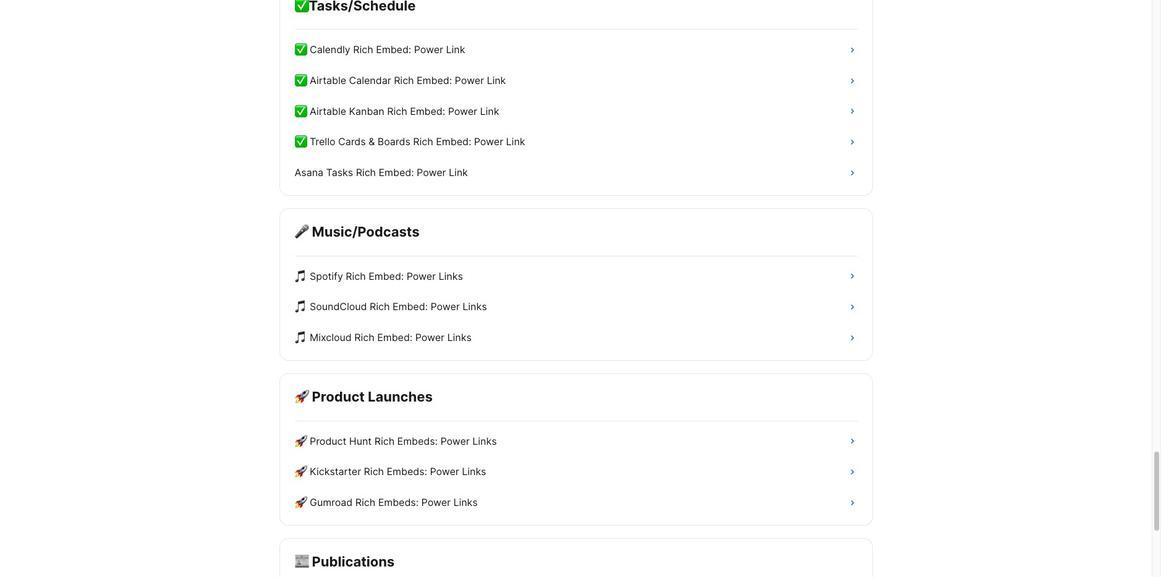 Task type: describe. For each thing, give the bounding box(es) containing it.
rich right the hunt
[[375, 435, 395, 448]]

embeds: inside 🚀 product hunt rich embeds: power links link
[[397, 435, 438, 448]]

🎵 for 🎵 spotify rich embed: power links
[[295, 270, 307, 282]]

✅ airtable calendar rich embed: power link
[[295, 74, 506, 87]]

mixcloud
[[310, 331, 352, 344]]

rich right boards
[[413, 136, 433, 148]]

🚀 product launches link
[[295, 389, 858, 406]]

🎵 for 🎵 soundcloud rich embed: power links
[[295, 301, 307, 313]]

embed: up ✅ airtable calendar rich embed: power link
[[376, 44, 411, 56]]

rich right kanban
[[387, 105, 407, 117]]

✅ for ✅ airtable calendar rich embed: power link
[[295, 74, 307, 87]]

asana
[[295, 166, 324, 179]]

🚀 for 🚀 product launches
[[295, 389, 309, 405]]

embeds: for kickstarter
[[387, 466, 427, 478]]

🚀 gumroad rich embeds: power links
[[295, 497, 478, 509]]

rich up 🚀 gumroad rich embeds: power links
[[364, 466, 384, 478]]

✅ for ✅ calendly rich embed: power link
[[295, 44, 307, 56]]

gumroad
[[310, 497, 353, 509]]

music/podcasts
[[312, 224, 420, 240]]

✅ airtable kanban rich embed: power link
[[295, 105, 499, 117]]

tasks
[[326, 166, 353, 179]]

✅ airtable calendar rich embed: power link link
[[287, 66, 865, 96]]

embed: down 🎵 soundcloud rich embed: power links
[[377, 331, 413, 344]]

embed: down boards
[[379, 166, 414, 179]]

🎵 mixcloud rich embed: power links
[[295, 331, 472, 344]]

embed: inside "link"
[[369, 270, 404, 282]]

links for 🎵 soundcloud rich embed: power links
[[463, 301, 487, 313]]

rich right the "mixcloud"
[[355, 331, 375, 344]]

rich up calendar
[[353, 44, 373, 56]]

🎵 soundcloud rich embed: power links link
[[287, 292, 865, 323]]

🚀 gumroad rich embeds: power links link
[[287, 488, 865, 519]]

🚀 for 🚀 kickstarter rich embeds: power links
[[295, 466, 307, 478]]

publications
[[312, 554, 395, 571]]

✅ calendly rich embed: power link link
[[287, 35, 865, 66]]

🚀 product launches
[[295, 389, 433, 405]]

boards
[[378, 136, 411, 148]]

launches
[[368, 389, 433, 405]]

✅ trello cards & boards rich embed: power link link
[[287, 127, 865, 158]]

&
[[369, 136, 375, 148]]

links for 🎵 spotify rich embed: power links
[[439, 270, 463, 282]]



Task type: vqa. For each thing, say whether or not it's contained in the screenshot.
🎤 Music/Podcasts link
yes



Task type: locate. For each thing, give the bounding box(es) containing it.
embeds: inside 🚀 kickstarter rich embeds: power links link
[[387, 466, 427, 478]]

✅ trello cards & boards rich embed: power link
[[295, 136, 525, 148]]

embed: up 🎵 mixcloud rich embed: power links
[[393, 301, 428, 313]]

airtable for calendar
[[310, 74, 346, 87]]

📰 publications
[[295, 554, 395, 571]]

embed: right boards
[[436, 136, 471, 148]]

kanban
[[349, 105, 385, 117]]

4 ✅ from the top
[[295, 136, 307, 148]]

embeds:
[[397, 435, 438, 448], [387, 466, 427, 478], [378, 497, 419, 509]]

1 🚀 from the top
[[295, 389, 309, 405]]

🎤 music/podcasts link
[[295, 224, 858, 241]]

airtable for kanban
[[310, 105, 346, 117]]

🎤
[[295, 224, 309, 240]]

embeds: for gumroad
[[378, 497, 419, 509]]

🎵 spotify rich embed: power links
[[295, 270, 463, 282]]

embeds: down 🚀 product hunt rich embeds: power links at the bottom left of the page
[[387, 466, 427, 478]]

links for 🚀 kickstarter rich embeds: power links
[[462, 466, 486, 478]]

hunt
[[349, 435, 372, 448]]

embed: up ✅ trello cards & boards rich embed: power link
[[410, 105, 445, 117]]

📰 publications link
[[295, 554, 858, 571]]

embeds: up 🚀 kickstarter rich embeds: power links
[[397, 435, 438, 448]]

🚀
[[295, 389, 309, 405], [295, 435, 307, 448], [295, 466, 307, 478], [295, 497, 307, 509]]

🎵 left "soundcloud"
[[295, 301, 307, 313]]

rich right gumroad on the bottom
[[356, 497, 376, 509]]

product up "kickstarter"
[[310, 435, 347, 448]]

1 vertical spatial embeds:
[[387, 466, 427, 478]]

1 vertical spatial product
[[310, 435, 347, 448]]

airtable
[[310, 74, 346, 87], [310, 105, 346, 117]]

🎤 music/podcasts
[[295, 224, 420, 240]]

🚀 product hunt rich embeds: power links link
[[287, 427, 865, 457]]

📰
[[295, 554, 309, 571]]

🚀 kickstarter rich embeds: power links link
[[287, 457, 865, 488]]

2 ✅ from the top
[[295, 74, 307, 87]]

2 🎵 from the top
[[295, 301, 307, 313]]

3 🚀 from the top
[[295, 466, 307, 478]]

links inside "link"
[[439, 270, 463, 282]]

airtable up trello
[[310, 105, 346, 117]]

✅ airtable kanban rich embed: power link link
[[287, 96, 865, 127]]

1 vertical spatial airtable
[[310, 105, 346, 117]]

🚀 kickstarter rich embeds: power links
[[295, 466, 486, 478]]

1 vertical spatial 🎵
[[295, 301, 307, 313]]

airtable down "calendly"
[[310, 74, 346, 87]]

rich up the ✅ airtable kanban rich embed: power link
[[394, 74, 414, 87]]

🎵 left spotify
[[295, 270, 307, 282]]

embed:
[[376, 44, 411, 56], [417, 74, 452, 87], [410, 105, 445, 117], [436, 136, 471, 148], [379, 166, 414, 179], [369, 270, 404, 282], [393, 301, 428, 313], [377, 331, 413, 344]]

🎵 for 🎵 mixcloud rich embed: power links
[[295, 331, 307, 344]]

rich inside "link"
[[346, 270, 366, 282]]

kickstarter
[[310, 466, 361, 478]]

✅ for ✅ trello cards & boards rich embed: power link
[[295, 136, 307, 148]]

🚀 for 🚀 gumroad rich embeds: power links
[[295, 497, 307, 509]]

✅ inside ✅ calendly rich embed: power link link
[[295, 44, 307, 56]]

✅
[[295, 44, 307, 56], [295, 74, 307, 87], [295, 105, 307, 117], [295, 136, 307, 148]]

product up the hunt
[[312, 389, 365, 405]]

spotify
[[310, 270, 343, 282]]

✅ for ✅ airtable kanban rich embed: power link
[[295, 105, 307, 117]]

2 vertical spatial embeds:
[[378, 497, 419, 509]]

1 🎵 from the top
[[295, 270, 307, 282]]

embed: up the ✅ airtable kanban rich embed: power link
[[417, 74, 452, 87]]

3 ✅ from the top
[[295, 105, 307, 117]]

2 vertical spatial 🎵
[[295, 331, 307, 344]]

2 airtable from the top
[[310, 105, 346, 117]]

embeds: down 🚀 kickstarter rich embeds: power links
[[378, 497, 419, 509]]

2 🚀 from the top
[[295, 435, 307, 448]]

4 🚀 from the top
[[295, 497, 307, 509]]

0 vertical spatial 🎵
[[295, 270, 307, 282]]

calendar
[[349, 74, 391, 87]]

links for 🎵 mixcloud rich embed: power links
[[448, 331, 472, 344]]

embed: up 🎵 soundcloud rich embed: power links
[[369, 270, 404, 282]]

rich right spotify
[[346, 270, 366, 282]]

rich down 🎵 spotify rich embed: power links
[[370, 301, 390, 313]]

power inside "link"
[[407, 270, 436, 282]]

soundcloud
[[310, 301, 367, 313]]

0 vertical spatial product
[[312, 389, 365, 405]]

🎵 mixcloud rich embed: power links link
[[287, 323, 865, 353]]

cards
[[338, 136, 366, 148]]

trello
[[310, 136, 336, 148]]

power
[[414, 44, 444, 56], [455, 74, 484, 87], [448, 105, 477, 117], [474, 136, 504, 148], [417, 166, 446, 179], [407, 270, 436, 282], [431, 301, 460, 313], [415, 331, 445, 344], [441, 435, 470, 448], [430, 466, 459, 478], [422, 497, 451, 509]]

1 airtable from the top
[[310, 74, 346, 87]]

rich
[[353, 44, 373, 56], [394, 74, 414, 87], [387, 105, 407, 117], [413, 136, 433, 148], [356, 166, 376, 179], [346, 270, 366, 282], [370, 301, 390, 313], [355, 331, 375, 344], [375, 435, 395, 448], [364, 466, 384, 478], [356, 497, 376, 509]]

asana tasks rich embed: power link link
[[287, 158, 865, 188]]

product for hunt
[[310, 435, 347, 448]]

🚀 product hunt rich embeds: power links
[[295, 435, 497, 448]]

🎵
[[295, 270, 307, 282], [295, 301, 307, 313], [295, 331, 307, 344]]

✅ inside ✅ airtable calendar rich embed: power link link
[[295, 74, 307, 87]]

links
[[439, 270, 463, 282], [463, 301, 487, 313], [448, 331, 472, 344], [473, 435, 497, 448], [462, 466, 486, 478], [454, 497, 478, 509]]

✅ calendly rich embed: power link
[[295, 44, 465, 56]]

link
[[446, 44, 465, 56], [487, 74, 506, 87], [480, 105, 499, 117], [506, 136, 525, 148], [449, 166, 468, 179]]

0 vertical spatial airtable
[[310, 74, 346, 87]]

🎵 spotify rich embed: power links link
[[287, 261, 865, 292]]

🎵 inside "link"
[[295, 270, 307, 282]]

product for launches
[[312, 389, 365, 405]]

✅ inside ✅ trello cards & boards rich embed: power link link
[[295, 136, 307, 148]]

calendly
[[310, 44, 351, 56]]

🎵 soundcloud rich embed: power links
[[295, 301, 487, 313]]

0 vertical spatial embeds:
[[397, 435, 438, 448]]

rich right tasks
[[356, 166, 376, 179]]

🚀 for 🚀 product hunt rich embeds: power links
[[295, 435, 307, 448]]

🎵 left the "mixcloud"
[[295, 331, 307, 344]]

links for 🚀 gumroad rich embeds: power links
[[454, 497, 478, 509]]

1 ✅ from the top
[[295, 44, 307, 56]]

embeds: inside 🚀 gumroad rich embeds: power links link
[[378, 497, 419, 509]]

3 🎵 from the top
[[295, 331, 307, 344]]

asana tasks rich embed: power link
[[295, 166, 468, 179]]

✅ inside ✅ airtable kanban rich embed: power link link
[[295, 105, 307, 117]]

product
[[312, 389, 365, 405], [310, 435, 347, 448]]



